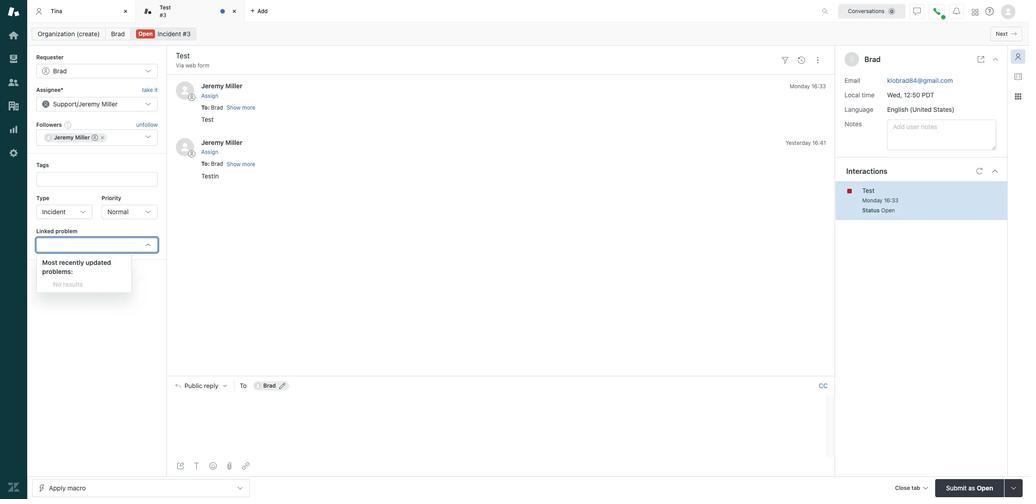 Task type: describe. For each thing, give the bounding box(es) containing it.
apply macro
[[49, 485, 86, 492]]

admin image
[[8, 147, 20, 159]]

Add user notes text field
[[888, 120, 997, 150]]

test inside to : brad show more test
[[201, 116, 214, 123]]

: for testin
[[208, 161, 210, 168]]

conversations button
[[839, 4, 906, 18]]

as
[[969, 485, 976, 492]]

apply
[[49, 485, 66, 492]]

time
[[862, 91, 875, 99]]

assign button for testin
[[201, 148, 219, 157]]

miller up to : brad show more test
[[226, 82, 243, 90]]

email
[[845, 76, 861, 84]]

apps image
[[1015, 93, 1023, 100]]

via
[[176, 62, 184, 69]]

web
[[186, 62, 196, 69]]

interactions
[[847, 167, 888, 175]]

public reply button
[[167, 377, 234, 396]]

requester element
[[36, 64, 158, 79]]

local time
[[845, 91, 875, 99]]

brad inside requester 'element'
[[53, 67, 67, 75]]

avatar image for testin
[[176, 138, 194, 157]]

cc
[[819, 382, 828, 390]]

test #3
[[160, 4, 171, 18]]

views image
[[8, 53, 20, 65]]

#3 for test #3
[[160, 12, 167, 18]]

zendesk support image
[[8, 6, 20, 18]]

user image
[[850, 57, 855, 62]]

testin
[[201, 172, 219, 180]]

support / jeremy miller
[[53, 100, 118, 108]]

miller inside option
[[75, 134, 90, 141]]

show more button for test
[[227, 104, 255, 112]]

pdt
[[923, 91, 935, 99]]

most
[[42, 259, 57, 267]]

close
[[896, 485, 911, 492]]

Linked problem field
[[42, 241, 141, 250]]

type
[[36, 195, 49, 202]]

edit user image
[[280, 383, 286, 390]]

tab
[[912, 485, 921, 492]]

jeremy miller link for test
[[201, 82, 243, 90]]

add link (cmd k) image
[[242, 463, 250, 470]]

local
[[845, 91, 861, 99]]

it
[[155, 87, 158, 94]]

most recently updated problems:
[[42, 259, 111, 276]]

brad inside to : brad show more test
[[211, 104, 223, 111]]

button displays agent's chat status as invisible. image
[[914, 7, 921, 15]]

close tab button
[[892, 480, 932, 499]]

reply
[[204, 383, 219, 390]]

take it button
[[142, 86, 158, 95]]

public reply
[[185, 383, 219, 390]]

get started image
[[8, 29, 20, 41]]

incident for incident #3
[[158, 30, 181, 38]]

2 vertical spatial open
[[978, 485, 994, 492]]

brad link
[[105, 28, 131, 40]]

no results
[[53, 281, 83, 289]]

tina
[[51, 8, 62, 14]]

unfollow button
[[136, 121, 158, 129]]

tags
[[36, 162, 49, 169]]

jeremy down form
[[201, 82, 224, 90]]

brad inside to : brad show more testin
[[211, 161, 223, 168]]

millerjeremy500@gmail.com image
[[45, 134, 52, 142]]

requester
[[36, 54, 64, 61]]

format text image
[[193, 463, 201, 470]]

submit
[[947, 485, 967, 492]]

organization
[[38, 30, 75, 38]]

linked problem
[[36, 228, 78, 235]]

take
[[142, 87, 153, 94]]

close tab
[[896, 485, 921, 492]]

(united
[[911, 105, 932, 113]]

yesterday 16:41
[[786, 140, 827, 147]]

test for test monday 16:33 status open
[[863, 187, 875, 194]]

miller inside "assignee*" element
[[102, 100, 118, 108]]

problem
[[55, 228, 78, 235]]

via web form
[[176, 62, 210, 69]]

test for test #3
[[160, 4, 171, 11]]

organization (create) button
[[32, 28, 106, 40]]

jeremy up to : brad show more testin
[[201, 139, 224, 147]]

jeremy miller assign for test
[[201, 82, 243, 99]]

zendesk image
[[8, 482, 20, 494]]

Yesterday 16:41 text field
[[786, 140, 827, 147]]

add button
[[245, 0, 273, 22]]

show for test
[[227, 104, 241, 111]]

submit as open
[[947, 485, 994, 492]]

miller up to : brad show more testin
[[226, 139, 243, 147]]

tab containing test
[[136, 0, 245, 23]]

language
[[845, 105, 874, 113]]

english (united states)
[[888, 105, 955, 113]]

user is an agent image
[[92, 135, 98, 141]]

#3 for incident #3
[[183, 30, 191, 38]]

wed, 12:50 pdt
[[888, 91, 935, 99]]

more for test
[[242, 104, 255, 111]]

conversations
[[849, 7, 885, 14]]

to for to : brad show more test
[[201, 104, 208, 111]]

updated
[[86, 259, 111, 267]]

get help image
[[986, 7, 994, 15]]

jeremy inside option
[[54, 134, 74, 141]]

tabs tab list
[[27, 0, 813, 23]]

secondary element
[[27, 25, 1030, 43]]

to for to
[[240, 382, 247, 390]]



Task type: locate. For each thing, give the bounding box(es) containing it.
#3 inside test #3
[[160, 12, 167, 18]]

2 assign from the top
[[201, 149, 219, 156]]

monday inside test monday 16:33 status open
[[863, 197, 883, 204]]

test monday 16:33 status open
[[863, 187, 899, 214]]

klobrad84@gmail.com
[[888, 76, 954, 84]]

monday 16:33 text field up status
[[863, 197, 899, 204]]

form
[[198, 62, 210, 69]]

status
[[863, 207, 880, 214]]

states)
[[934, 105, 955, 113]]

incident
[[158, 30, 181, 38], [42, 208, 66, 216]]

open inside test monday 16:33 status open
[[882, 207, 896, 214]]

incident inside popup button
[[42, 208, 66, 216]]

english
[[888, 105, 909, 113]]

Monday 16:33 text field
[[790, 83, 827, 90], [863, 197, 899, 204]]

take it
[[142, 87, 158, 94]]

assign for test
[[201, 92, 219, 99]]

assign up to : brad show more test
[[201, 92, 219, 99]]

1 vertical spatial jeremy miller assign
[[201, 139, 243, 156]]

reporting image
[[8, 124, 20, 136]]

0 vertical spatial avatar image
[[176, 82, 194, 100]]

0 vertical spatial incident
[[158, 30, 181, 38]]

linked
[[36, 228, 54, 235]]

insert emojis image
[[210, 463, 217, 470]]

incident #3
[[158, 30, 191, 38]]

1 horizontal spatial close image
[[230, 7, 239, 16]]

1 horizontal spatial monday 16:33 text field
[[863, 197, 899, 204]]

filter image
[[782, 57, 789, 64]]

to left "klobrad84@gmail.com" icon
[[240, 382, 247, 390]]

: down form
[[208, 104, 210, 111]]

notifications image
[[954, 7, 961, 15]]

followers
[[36, 121, 62, 128]]

to
[[201, 104, 208, 111], [201, 161, 208, 168], [240, 382, 247, 390]]

assignee*
[[36, 87, 63, 94]]

jeremy miller link for testin
[[201, 139, 243, 147]]

jeremy miller assign up to : brad show more test
[[201, 82, 243, 99]]

yesterday
[[786, 140, 811, 147]]

jeremy inside "assignee*" element
[[79, 100, 100, 108]]

jeremy miller
[[54, 134, 90, 141]]

jeremy down info on adding followers image in the top left of the page
[[54, 134, 74, 141]]

2 more from the top
[[242, 161, 255, 168]]

1 horizontal spatial 16:33
[[885, 197, 899, 204]]

close image
[[121, 7, 130, 16], [230, 7, 239, 16], [993, 56, 1000, 63]]

tab
[[136, 0, 245, 23]]

2 vertical spatial to
[[240, 382, 247, 390]]

1 vertical spatial assign
[[201, 149, 219, 156]]

assign button
[[201, 92, 219, 100], [201, 148, 219, 157]]

1 show from the top
[[227, 104, 241, 111]]

jeremy miller assign up to : brad show more testin
[[201, 139, 243, 156]]

0 vertical spatial monday
[[790, 83, 811, 90]]

0 vertical spatial to
[[201, 104, 208, 111]]

miller
[[226, 82, 243, 90], [102, 100, 118, 108], [75, 134, 90, 141], [226, 139, 243, 147]]

1 vertical spatial incident
[[42, 208, 66, 216]]

organizations image
[[8, 100, 20, 112]]

support
[[53, 100, 77, 108]]

close image inside tina tab
[[121, 7, 130, 16]]

1 vertical spatial test
[[201, 116, 214, 123]]

incident for incident
[[42, 208, 66, 216]]

more inside to : brad show more test
[[242, 104, 255, 111]]

jeremy miller link up to : brad show more testin
[[201, 139, 243, 147]]

incident button
[[36, 205, 93, 220]]

0 vertical spatial assign
[[201, 92, 219, 99]]

monday 16:33
[[790, 83, 827, 90]]

1 jeremy miller assign from the top
[[201, 82, 243, 99]]

12:50
[[904, 91, 921, 99]]

to up testin at the top left of page
[[201, 161, 208, 168]]

16:33 down interactions
[[885, 197, 899, 204]]

1 horizontal spatial open
[[882, 207, 896, 214]]

recently
[[59, 259, 84, 267]]

normal button
[[102, 205, 158, 220]]

customers image
[[8, 77, 20, 88]]

results
[[63, 281, 83, 289]]

open right brad 'link' on the left of the page
[[139, 30, 153, 37]]

avatar image
[[176, 82, 194, 100], [176, 138, 194, 157]]

more for testin
[[242, 161, 255, 168]]

assign button up to : brad show more test
[[201, 92, 219, 100]]

avatar image for test
[[176, 82, 194, 100]]

#3 up incident #3
[[160, 12, 167, 18]]

assign for testin
[[201, 149, 219, 156]]

assignee* element
[[36, 97, 158, 111]]

more
[[242, 104, 255, 111], [242, 161, 255, 168]]

next button
[[991, 27, 1023, 41]]

16:33 inside test monday 16:33 status open
[[885, 197, 899, 204]]

problems:
[[42, 268, 73, 276]]

test inside tabs "tab list"
[[160, 4, 171, 11]]

#3
[[160, 12, 167, 18], [183, 30, 191, 38]]

to for to : brad show more testin
[[201, 161, 208, 168]]

tina tab
[[27, 0, 136, 23]]

0 horizontal spatial 16:33
[[812, 83, 827, 90]]

ticket actions image
[[815, 57, 822, 64]]

: for test
[[208, 104, 210, 111]]

2 : from the top
[[208, 161, 210, 168]]

draft mode image
[[177, 463, 184, 470]]

public
[[185, 383, 202, 390]]

to inside to : brad show more testin
[[201, 161, 208, 168]]

1 jeremy miller link from the top
[[201, 82, 243, 90]]

normal
[[108, 208, 129, 216]]

view more details image
[[978, 56, 985, 63]]

events image
[[798, 57, 806, 64]]

test inside test monday 16:33 status open
[[863, 187, 875, 194]]

miller right /
[[102, 100, 118, 108]]

priority
[[102, 195, 121, 202]]

2 avatar image from the top
[[176, 138, 194, 157]]

1 vertical spatial monday 16:33 text field
[[863, 197, 899, 204]]

1 horizontal spatial test
[[201, 116, 214, 123]]

test
[[160, 4, 171, 11], [201, 116, 214, 123], [863, 187, 875, 194]]

klobrad84@gmail.com image
[[254, 383, 262, 390]]

1 vertical spatial show more button
[[227, 160, 255, 169]]

0 horizontal spatial open
[[139, 30, 153, 37]]

2 jeremy miller assign from the top
[[201, 139, 243, 156]]

: inside to : brad show more test
[[208, 104, 210, 111]]

1 assign from the top
[[201, 92, 219, 99]]

add
[[258, 7, 268, 14]]

unfollow
[[136, 122, 158, 128]]

add attachment image
[[226, 463, 233, 470]]

2 horizontal spatial open
[[978, 485, 994, 492]]

1 vertical spatial open
[[882, 207, 896, 214]]

2 horizontal spatial test
[[863, 187, 875, 194]]

assign up testin at the top left of page
[[201, 149, 219, 156]]

/
[[77, 100, 79, 108]]

1 avatar image from the top
[[176, 82, 194, 100]]

monday 16:33 text field down events icon
[[790, 83, 827, 90]]

close image up brad 'link' on the left of the page
[[121, 7, 130, 16]]

macro
[[67, 485, 86, 492]]

0 vertical spatial jeremy miller link
[[201, 82, 243, 90]]

2 show more button from the top
[[227, 160, 255, 169]]

next
[[997, 30, 1008, 37]]

2 assign button from the top
[[201, 148, 219, 157]]

to : brad show more testin
[[201, 161, 255, 180]]

no
[[53, 281, 61, 289]]

show more button
[[227, 104, 255, 112], [227, 160, 255, 169]]

0 horizontal spatial incident
[[42, 208, 66, 216]]

incident inside secondary element
[[158, 30, 181, 38]]

open right status
[[882, 207, 896, 214]]

2 vertical spatial test
[[863, 187, 875, 194]]

user image
[[851, 57, 854, 62]]

followers element
[[36, 130, 158, 146]]

to : brad show more test
[[201, 104, 255, 123]]

monday
[[790, 83, 811, 90], [863, 197, 883, 204]]

1 more from the top
[[242, 104, 255, 111]]

show
[[227, 104, 241, 111], [227, 161, 241, 168]]

1 vertical spatial to
[[201, 161, 208, 168]]

info on adding followers image
[[65, 122, 72, 129]]

0 vertical spatial open
[[139, 30, 153, 37]]

open right as
[[978, 485, 994, 492]]

main element
[[0, 0, 27, 500]]

(create)
[[77, 30, 100, 38]]

to down form
[[201, 104, 208, 111]]

jeremy miller link
[[201, 82, 243, 90], [201, 139, 243, 147]]

#3 up web
[[183, 30, 191, 38]]

Subject field
[[174, 50, 776, 61]]

monday up status
[[863, 197, 883, 204]]

jeremy miller link down form
[[201, 82, 243, 90]]

miller left user is an agent icon
[[75, 134, 90, 141]]

brad inside brad 'link'
[[111, 30, 125, 38]]

more inside to : brad show more testin
[[242, 161, 255, 168]]

16:33
[[812, 83, 827, 90], [885, 197, 899, 204]]

show inside to : brad show more test
[[227, 104, 241, 111]]

0 vertical spatial jeremy miller assign
[[201, 82, 243, 99]]

0 horizontal spatial monday 16:33 text field
[[790, 83, 827, 90]]

0 vertical spatial monday 16:33 text field
[[790, 83, 827, 90]]

1 vertical spatial monday
[[863, 197, 883, 204]]

: up testin at the top left of page
[[208, 161, 210, 168]]

0 horizontal spatial test
[[160, 4, 171, 11]]

displays possible ticket submission types image
[[1011, 485, 1018, 492]]

1 : from the top
[[208, 104, 210, 111]]

monday down events icon
[[790, 83, 811, 90]]

zendesk products image
[[973, 9, 979, 15]]

1 assign button from the top
[[201, 92, 219, 100]]

conversationlabel log
[[167, 75, 836, 377]]

hide composer image
[[498, 373, 505, 380]]

2 horizontal spatial close image
[[993, 56, 1000, 63]]

close image left add dropdown button
[[230, 7, 239, 16]]

monday inside conversationlabel log
[[790, 83, 811, 90]]

1 vertical spatial #3
[[183, 30, 191, 38]]

0 vertical spatial test
[[160, 4, 171, 11]]

notes
[[845, 120, 862, 128]]

show more button for testin
[[227, 160, 255, 169]]

incident down test #3
[[158, 30, 181, 38]]

jeremy miller assign for testin
[[201, 139, 243, 156]]

assign button for test
[[201, 92, 219, 100]]

cc button
[[819, 382, 828, 391]]

knowledge image
[[1015, 73, 1023, 80]]

show for testin
[[227, 161, 241, 168]]

0 vertical spatial more
[[242, 104, 255, 111]]

1 vertical spatial show
[[227, 161, 241, 168]]

incident down type
[[42, 208, 66, 216]]

: inside to : brad show more testin
[[208, 161, 210, 168]]

1 vertical spatial 16:33
[[885, 197, 899, 204]]

2 show from the top
[[227, 161, 241, 168]]

#3 inside secondary element
[[183, 30, 191, 38]]

open
[[139, 30, 153, 37], [882, 207, 896, 214], [978, 485, 994, 492]]

show inside to : brad show more testin
[[227, 161, 241, 168]]

1 vertical spatial assign button
[[201, 148, 219, 157]]

jeremy miller option
[[44, 133, 107, 143]]

jeremy miller assign
[[201, 82, 243, 99], [201, 139, 243, 156]]

linked problem list box
[[36, 254, 132, 293]]

0 vertical spatial show
[[227, 104, 241, 111]]

1 vertical spatial :
[[208, 161, 210, 168]]

open inside secondary element
[[139, 30, 153, 37]]

0 horizontal spatial monday
[[790, 83, 811, 90]]

0 vertical spatial show more button
[[227, 104, 255, 112]]

1 horizontal spatial #3
[[183, 30, 191, 38]]

assign button up testin at the top left of page
[[201, 148, 219, 157]]

to inside to : brad show more test
[[201, 104, 208, 111]]

0 horizontal spatial close image
[[121, 7, 130, 16]]

16:33 down ticket actions icon
[[812, 83, 827, 90]]

1 horizontal spatial monday
[[863, 197, 883, 204]]

wed,
[[888, 91, 903, 99]]

:
[[208, 104, 210, 111], [208, 161, 210, 168]]

0 vertical spatial 16:33
[[812, 83, 827, 90]]

1 vertical spatial jeremy miller link
[[201, 139, 243, 147]]

organization (create)
[[38, 30, 100, 38]]

brad
[[111, 30, 125, 38], [865, 55, 881, 64], [53, 67, 67, 75], [211, 104, 223, 111], [211, 161, 223, 168], [263, 383, 276, 390]]

jeremy right support
[[79, 100, 100, 108]]

close image right "view more details" image at right top
[[993, 56, 1000, 63]]

0 vertical spatial assign button
[[201, 92, 219, 100]]

0 vertical spatial #3
[[160, 12, 167, 18]]

16:41
[[813, 140, 827, 147]]

0 vertical spatial :
[[208, 104, 210, 111]]

1 vertical spatial avatar image
[[176, 138, 194, 157]]

2 jeremy miller link from the top
[[201, 139, 243, 147]]

16:33 inside conversationlabel log
[[812, 83, 827, 90]]

linked problem element
[[36, 238, 158, 253]]

remove image
[[100, 135, 105, 141]]

0 horizontal spatial #3
[[160, 12, 167, 18]]

1 vertical spatial more
[[242, 161, 255, 168]]

1 show more button from the top
[[227, 104, 255, 112]]

1 horizontal spatial incident
[[158, 30, 181, 38]]

assign
[[201, 92, 219, 99], [201, 149, 219, 156]]

jeremy
[[201, 82, 224, 90], [79, 100, 100, 108], [54, 134, 74, 141], [201, 139, 224, 147]]

customer context image
[[1015, 53, 1023, 60]]



Task type: vqa. For each thing, say whether or not it's contained in the screenshot.
"Linked problem"
yes



